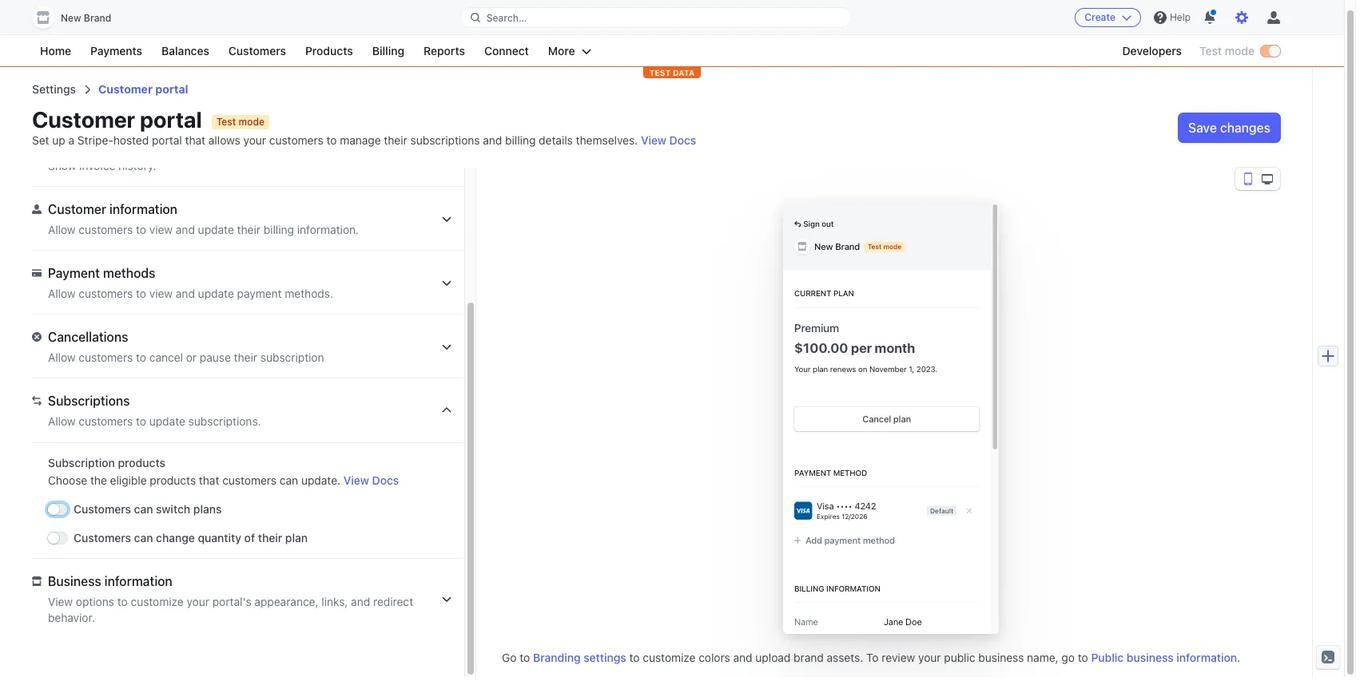 Task type: describe. For each thing, give the bounding box(es) containing it.
add payment method link
[[795, 534, 895, 548]]

month
[[875, 341, 915, 356]]

1,
[[909, 365, 915, 374]]

plan right of
[[285, 532, 308, 545]]

customers can change quantity of their plan
[[74, 532, 308, 545]]

public
[[944, 651, 976, 665]]

payment for method
[[795, 468, 831, 478]]

jane
[[884, 617, 904, 627]]

jane doe
[[884, 617, 922, 627]]

test mode
[[1200, 44, 1255, 58]]

their inside "cancellations allow customers to cancel or pause their subscription"
[[234, 351, 257, 365]]

test inside new brand test mode
[[868, 242, 882, 251]]

view for methods
[[149, 287, 173, 301]]

business information view options to customize your portal's appearance, links, and redirect behavior.
[[48, 575, 413, 625]]

visa •••• 4242 expires 12/2026
[[817, 501, 877, 521]]

your inside business information view options to customize your portal's appearance, links, and redirect behavior.
[[187, 596, 209, 609]]

branding settings link
[[533, 651, 627, 667]]

subscription
[[260, 351, 324, 365]]

name,
[[1027, 651, 1059, 665]]

methods.
[[285, 287, 333, 301]]

your
[[795, 365, 811, 374]]

subscriptions
[[411, 133, 480, 147]]

to inside customer information allow customers to view and update their billing information.
[[136, 223, 146, 237]]

information.
[[297, 223, 359, 237]]

••••
[[836, 501, 853, 511]]

customers for customers can change quantity of their plan
[[74, 532, 131, 545]]

billing for billing information
[[795, 584, 825, 594]]

add payment method
[[806, 536, 895, 546]]

reports
[[424, 44, 465, 58]]

settings link
[[32, 82, 76, 96]]

hosted
[[113, 133, 149, 147]]

home
[[40, 44, 71, 58]]

visa
[[817, 501, 834, 511]]

behavior.
[[48, 612, 95, 625]]

0 vertical spatial method
[[834, 468, 868, 478]]

new brand test mode
[[815, 242, 902, 252]]

switch
[[156, 503, 190, 516]]

billing inside customer information allow customers to view and update their billing information.
[[264, 223, 294, 237]]

plan for your
[[813, 365, 828, 374]]

payment methods allow customers to view and update payment methods.
[[48, 266, 333, 301]]

go to branding settings to customize colors and upload brand assets. to review your public business name, go to public business information .
[[502, 651, 1241, 665]]

eligible
[[110, 474, 147, 488]]

sign out button
[[795, 219, 834, 230]]

view inside business information view options to customize your portal's appearance, links, and redirect behavior.
[[48, 596, 73, 609]]

test data
[[650, 68, 695, 78]]

set
[[32, 133, 49, 147]]

create button
[[1075, 8, 1141, 27]]

current plan
[[795, 289, 854, 298]]

billing link
[[364, 42, 413, 61]]

pause
[[200, 351, 231, 365]]

billing information
[[795, 584, 881, 594]]

cancel plan link
[[795, 407, 980, 432]]

save
[[1189, 121, 1217, 135]]

more button
[[540, 42, 599, 61]]

appearance,
[[255, 596, 319, 609]]

allows
[[209, 133, 240, 147]]

new for new brand test mode
[[815, 242, 833, 252]]

0 vertical spatial portal
[[155, 82, 188, 96]]

default
[[930, 507, 954, 515]]

that inside subscription products choose the eligible products that customers can update. view docs
[[199, 474, 219, 488]]

information for billing
[[827, 584, 881, 594]]

review
[[882, 651, 915, 665]]

docs inside subscription products choose the eligible products that customers can update. view docs
[[372, 474, 399, 488]]

customer for information
[[48, 202, 106, 217]]

view inside subscription products choose the eligible products that customers can update. view docs
[[344, 474, 369, 488]]

doe
[[906, 617, 922, 627]]

current
[[795, 289, 832, 298]]

settings
[[32, 82, 76, 96]]

go
[[1062, 651, 1075, 665]]

1 vertical spatial method
[[863, 536, 895, 546]]

customers link
[[221, 42, 294, 61]]

changes
[[1221, 121, 1271, 135]]

customers inside customer information allow customers to view and update their billing information.
[[79, 223, 133, 237]]

colors
[[699, 651, 730, 665]]

search…
[[487, 12, 527, 24]]

products
[[305, 44, 353, 58]]

november
[[870, 365, 907, 374]]

billing for billing
[[372, 44, 405, 58]]

expires
[[817, 512, 840, 521]]

1 vertical spatial .
[[1238, 651, 1241, 665]]

brand
[[794, 651, 824, 665]]

payment method
[[795, 468, 868, 478]]

and inside business information view options to customize your portal's appearance, links, and redirect behavior.
[[351, 596, 370, 609]]

or
[[186, 351, 197, 365]]

connect link
[[476, 42, 537, 61]]

portal's
[[212, 596, 252, 609]]

payments link
[[82, 42, 150, 61]]

$100.00
[[795, 341, 848, 356]]

balances
[[162, 44, 209, 58]]

public
[[1092, 651, 1124, 665]]

to inside business information view options to customize your portal's appearance, links, and redirect behavior.
[[117, 596, 128, 609]]

subscriptions allow customers to update subscriptions.
[[48, 394, 261, 428]]

customize for to
[[643, 651, 696, 665]]

1 vertical spatial payment
[[825, 536, 861, 546]]

view docs link for choose the eligible products that customers can update.
[[344, 473, 399, 489]]

and inside customer information allow customers to view and update their billing information.
[[176, 223, 195, 237]]

2023
[[917, 365, 935, 374]]

data
[[673, 68, 695, 78]]

4242
[[855, 501, 877, 511]]

customer for portal
[[98, 82, 153, 96]]

billing inside test mode set up a stripe-hosted portal that allows your customers to manage their subscriptions and billing details themselves. view docs
[[505, 133, 536, 147]]

test mode set up a stripe-hosted portal that allows your customers to manage their subscriptions and billing details themselves. view docs
[[32, 116, 697, 147]]

methods
[[103, 266, 155, 281]]

renews
[[830, 365, 856, 374]]

update inside subscriptions allow customers to update subscriptions.
[[149, 415, 185, 428]]

products link
[[297, 42, 361, 61]]

and inside payment methods allow customers to view and update payment methods.
[[176, 287, 195, 301]]

and right colors
[[733, 651, 753, 665]]

update for methods
[[198, 287, 234, 301]]

allow inside "cancellations allow customers to cancel or pause their subscription"
[[48, 351, 76, 365]]

up
[[52, 133, 65, 147]]

docs inside test mode set up a stripe-hosted portal that allows your customers to manage their subscriptions and billing details themselves. view docs
[[670, 133, 697, 147]]

allow inside payment methods allow customers to view and update payment methods.
[[48, 287, 76, 301]]

options
[[76, 596, 114, 609]]

brand for new brand test mode
[[836, 242, 860, 252]]

information for customer
[[109, 202, 177, 217]]

Search… text field
[[461, 8, 852, 28]]

history.
[[118, 159, 156, 173]]

customers for customers can switch plans
[[74, 503, 131, 516]]

0 vertical spatial .
[[935, 365, 938, 374]]

customer portal
[[98, 82, 188, 96]]



Task type: locate. For each thing, give the bounding box(es) containing it.
1 horizontal spatial brand
[[836, 242, 860, 252]]

0 vertical spatial billing
[[372, 44, 405, 58]]

customize left colors
[[643, 651, 696, 665]]

test for test mode set up a stripe-hosted portal that allows your customers to manage their subscriptions and billing details themselves. view docs
[[216, 116, 236, 128]]

customers left manage on the top left of page
[[269, 133, 323, 147]]

can for plans
[[134, 503, 153, 516]]

brand inside button
[[84, 12, 111, 24]]

payments
[[90, 44, 142, 58]]

allow down show
[[48, 223, 76, 237]]

new down out at the top right
[[815, 242, 833, 252]]

and right subscriptions on the left top of the page
[[483, 133, 502, 147]]

0 vertical spatial can
[[280, 474, 298, 488]]

1 vertical spatial your
[[187, 596, 209, 609]]

help
[[1170, 11, 1191, 23]]

cancel
[[149, 351, 183, 365]]

0 horizontal spatial docs
[[372, 474, 399, 488]]

2 horizontal spatial view
[[641, 133, 667, 147]]

new
[[61, 12, 81, 24], [815, 242, 833, 252]]

0 vertical spatial docs
[[670, 133, 697, 147]]

allow up cancellations
[[48, 287, 76, 301]]

allow
[[48, 223, 76, 237], [48, 287, 76, 301], [48, 351, 76, 365], [48, 415, 76, 428]]

customers up of
[[222, 474, 277, 488]]

0 horizontal spatial view
[[48, 596, 73, 609]]

view right themselves.
[[641, 133, 667, 147]]

assets.
[[827, 651, 864, 665]]

0 horizontal spatial billing
[[372, 44, 405, 58]]

can down "customers can switch plans"
[[134, 532, 153, 545]]

information inside business information view options to customize your portal's appearance, links, and redirect behavior.
[[104, 575, 172, 589]]

business right public
[[1127, 651, 1174, 665]]

2 vertical spatial update
[[149, 415, 185, 428]]

0 horizontal spatial .
[[935, 365, 938, 374]]

new brand button
[[32, 6, 127, 29]]

0 vertical spatial that
[[185, 133, 206, 147]]

0 horizontal spatial mode
[[239, 116, 265, 128]]

view up methods
[[149, 223, 173, 237]]

update up payment methods allow customers to view and update payment methods.
[[198, 223, 234, 237]]

show
[[48, 159, 76, 173]]

0 horizontal spatial new
[[61, 12, 81, 24]]

go
[[502, 651, 517, 665]]

cancel
[[863, 415, 891, 425]]

customers down cancellations
[[79, 351, 133, 365]]

1 vertical spatial billing
[[795, 584, 825, 594]]

customers inside payment methods allow customers to view and update payment methods.
[[79, 287, 133, 301]]

payment
[[48, 266, 100, 281], [795, 468, 831, 478]]

that
[[185, 133, 206, 147], [199, 474, 219, 488]]

change
[[156, 532, 195, 545]]

test for test mode
[[1200, 44, 1222, 58]]

1 vertical spatial docs
[[372, 474, 399, 488]]

customer down show
[[48, 202, 106, 217]]

2 vertical spatial can
[[134, 532, 153, 545]]

home link
[[32, 42, 79, 61]]

2 allow from the top
[[48, 287, 76, 301]]

customize
[[131, 596, 184, 609], [643, 651, 696, 665]]

customers
[[229, 44, 286, 58], [74, 503, 131, 516], [74, 532, 131, 545]]

0 horizontal spatial payment
[[237, 287, 282, 301]]

method down "12/2026"
[[863, 536, 895, 546]]

billing left reports
[[372, 44, 405, 58]]

view inside payment methods allow customers to view and update payment methods.
[[149, 287, 173, 301]]

view for information
[[149, 223, 173, 237]]

your left 'public' on the bottom right of the page
[[919, 651, 941, 665]]

1 horizontal spatial billing
[[505, 133, 536, 147]]

and up "cancellations allow customers to cancel or pause their subscription"
[[176, 287, 195, 301]]

1 horizontal spatial customize
[[643, 651, 696, 665]]

1 vertical spatial view docs link
[[344, 473, 399, 489]]

docs down "data"
[[670, 133, 697, 147]]

0 vertical spatial view docs link
[[641, 133, 697, 149]]

products up switch
[[150, 474, 196, 488]]

customers up methods
[[79, 223, 133, 237]]

plans
[[193, 503, 222, 516]]

customer information allow customers to view and update their billing information.
[[48, 202, 359, 237]]

1 business from the left
[[979, 651, 1024, 665]]

2 horizontal spatial your
[[919, 651, 941, 665]]

new for new brand
[[61, 12, 81, 24]]

show invoice history. button
[[26, 129, 464, 174]]

and
[[483, 133, 502, 147], [176, 223, 195, 237], [176, 287, 195, 301], [351, 596, 370, 609], [733, 651, 753, 665]]

Search… search field
[[461, 8, 852, 28]]

customize for information
[[131, 596, 184, 609]]

of
[[244, 532, 255, 545]]

links,
[[322, 596, 348, 609]]

cancellations
[[48, 330, 128, 345]]

0 horizontal spatial test
[[216, 116, 236, 128]]

themselves.
[[576, 133, 638, 147]]

customers inside customers link
[[229, 44, 286, 58]]

docs
[[670, 133, 697, 147], [372, 474, 399, 488]]

1 vertical spatial customer
[[48, 202, 106, 217]]

0 vertical spatial view
[[149, 223, 173, 237]]

billing up the name
[[795, 584, 825, 594]]

0 vertical spatial customer
[[98, 82, 153, 96]]

2 vertical spatial view
[[48, 596, 73, 609]]

portal right hosted
[[152, 133, 182, 147]]

1 view from the top
[[149, 223, 173, 237]]

customize right 'options'
[[131, 596, 184, 609]]

customers up business
[[74, 532, 131, 545]]

plan for cancel
[[894, 415, 911, 425]]

allow down subscriptions
[[48, 415, 76, 428]]

cancellations allow customers to cancel or pause their subscription
[[48, 330, 324, 365]]

0 horizontal spatial your
[[187, 596, 209, 609]]

payment left the methods. on the left of page
[[237, 287, 282, 301]]

2 vertical spatial mode
[[884, 242, 902, 251]]

0 vertical spatial payment
[[237, 287, 282, 301]]

and inside test mode set up a stripe-hosted portal that allows your customers to manage their subscriptions and billing details themselves. view docs
[[483, 133, 502, 147]]

more
[[548, 44, 575, 58]]

billing left information.
[[264, 223, 294, 237]]

branding
[[533, 651, 581, 665]]

2 vertical spatial test
[[868, 242, 882, 251]]

1 horizontal spatial new
[[815, 242, 833, 252]]

view right update. on the left bottom of page
[[344, 474, 369, 488]]

1 vertical spatial products
[[150, 474, 196, 488]]

1 vertical spatial new
[[815, 242, 833, 252]]

plan right your
[[813, 365, 828, 374]]

customers inside subscription products choose the eligible products that customers can update. view docs
[[222, 474, 277, 488]]

allow down cancellations
[[48, 351, 76, 365]]

0 vertical spatial new
[[61, 12, 81, 24]]

0 vertical spatial customize
[[131, 596, 184, 609]]

method
[[834, 468, 868, 478], [863, 536, 895, 546]]

subscriptions
[[48, 394, 130, 408]]

your plan renews on november 1, 2023 .
[[795, 365, 938, 374]]

their right of
[[258, 532, 282, 545]]

1 horizontal spatial view
[[344, 474, 369, 488]]

plan for current
[[834, 289, 854, 298]]

view inside test mode set up a stripe-hosted portal that allows your customers to manage their subscriptions and billing details themselves. view docs
[[641, 133, 667, 147]]

and up payment methods allow customers to view and update payment methods.
[[176, 223, 195, 237]]

view docs link right themselves.
[[641, 133, 697, 149]]

2 vertical spatial your
[[919, 651, 941, 665]]

mode for test mode set up a stripe-hosted portal that allows your customers to manage their subscriptions and billing details themselves. view docs
[[239, 116, 265, 128]]

2 business from the left
[[1127, 651, 1174, 665]]

customers inside test mode set up a stripe-hosted portal that allows your customers to manage their subscriptions and billing details themselves. view docs
[[269, 133, 323, 147]]

1 vertical spatial update
[[198, 287, 234, 301]]

2 view from the top
[[149, 287, 173, 301]]

0 horizontal spatial payment
[[48, 266, 100, 281]]

payment inside payment methods allow customers to view and update payment methods.
[[237, 287, 282, 301]]

products
[[118, 456, 165, 470], [150, 474, 196, 488]]

developers
[[1123, 44, 1182, 58]]

customers down the
[[74, 503, 131, 516]]

1 horizontal spatial .
[[1238, 651, 1241, 665]]

1 horizontal spatial view docs link
[[641, 133, 697, 149]]

1 vertical spatial test
[[216, 116, 236, 128]]

payment up visa
[[795, 468, 831, 478]]

view docs link
[[641, 133, 697, 149], [344, 473, 399, 489]]

reports link
[[416, 42, 473, 61]]

their right pause
[[234, 351, 257, 365]]

test inside test mode set up a stripe-hosted portal that allows your customers to manage their subscriptions and billing details themselves. view docs
[[216, 116, 236, 128]]

mode inside new brand test mode
[[884, 242, 902, 251]]

0 vertical spatial mode
[[1225, 44, 1255, 58]]

to
[[867, 651, 879, 665]]

information for business
[[104, 575, 172, 589]]

12/2026
[[842, 512, 868, 521]]

a
[[68, 133, 74, 147]]

1 horizontal spatial your
[[243, 133, 266, 147]]

view
[[149, 223, 173, 237], [149, 287, 173, 301]]

payment down "12/2026"
[[825, 536, 861, 546]]

business right 'public' on the bottom right of the page
[[979, 651, 1024, 665]]

name
[[795, 617, 818, 627]]

can left update. on the left bottom of page
[[280, 474, 298, 488]]

plan
[[834, 289, 854, 298], [813, 365, 828, 374], [894, 415, 911, 425], [285, 532, 308, 545]]

view inside customer information allow customers to view and update their billing information.
[[149, 223, 173, 237]]

update up "cancellations allow customers to cancel or pause their subscription"
[[198, 287, 234, 301]]

0 vertical spatial customers
[[229, 44, 286, 58]]

view docs link right update. on the left bottom of page
[[344, 473, 399, 489]]

1 vertical spatial portal
[[152, 133, 182, 147]]

update left subscriptions.
[[149, 415, 185, 428]]

customers for customers
[[229, 44, 286, 58]]

1 vertical spatial customers
[[74, 503, 131, 516]]

mode for test mode
[[1225, 44, 1255, 58]]

out
[[822, 219, 834, 229]]

1 horizontal spatial business
[[1127, 651, 1174, 665]]

update inside payment methods allow customers to view and update payment methods.
[[198, 287, 234, 301]]

balances link
[[154, 42, 217, 61]]

customize inside business information view options to customize your portal's appearance, links, and redirect behavior.
[[131, 596, 184, 609]]

your right allows
[[243, 133, 266, 147]]

that left allows
[[185, 133, 206, 147]]

allow inside customer information allow customers to view and update their billing information.
[[48, 223, 76, 237]]

your inside test mode set up a stripe-hosted portal that allows your customers to manage their subscriptions and billing details themselves. view docs
[[243, 133, 266, 147]]

products up eligible
[[118, 456, 165, 470]]

their down show invoice history. button in the top of the page
[[237, 223, 261, 237]]

can for quantity
[[134, 532, 153, 545]]

and right links,
[[351, 596, 370, 609]]

0 vertical spatial products
[[118, 456, 165, 470]]

premium
[[795, 322, 839, 335]]

4 allow from the top
[[48, 415, 76, 428]]

payment inside payment methods allow customers to view and update payment methods.
[[48, 266, 100, 281]]

0 vertical spatial brand
[[84, 12, 111, 24]]

invoice
[[79, 159, 115, 173]]

your
[[243, 133, 266, 147], [187, 596, 209, 609], [919, 651, 941, 665]]

new inside button
[[61, 12, 81, 24]]

update
[[198, 223, 234, 237], [198, 287, 234, 301], [149, 415, 185, 428]]

information inside customer information allow customers to view and update their billing information.
[[109, 202, 177, 217]]

0 vertical spatial payment
[[48, 266, 100, 281]]

view
[[641, 133, 667, 147], [344, 474, 369, 488], [48, 596, 73, 609]]

upload
[[756, 651, 791, 665]]

customers down subscriptions
[[79, 415, 133, 428]]

payment for methods
[[48, 266, 100, 281]]

plan right cancel
[[894, 415, 911, 425]]

0 vertical spatial view
[[641, 133, 667, 147]]

manage
[[340, 133, 381, 147]]

0 vertical spatial test
[[1200, 44, 1222, 58]]

that up the plans
[[199, 474, 219, 488]]

to inside "cancellations allow customers to cancel or pause their subscription"
[[136, 351, 146, 365]]

portal down balances link
[[155, 82, 188, 96]]

1 horizontal spatial payment
[[795, 468, 831, 478]]

customers inside "cancellations allow customers to cancel or pause their subscription"
[[79, 351, 133, 365]]

can left switch
[[134, 503, 153, 516]]

0 horizontal spatial brand
[[84, 12, 111, 24]]

help button
[[1148, 5, 1197, 30]]

customers left products
[[229, 44, 286, 58]]

1 vertical spatial customize
[[643, 651, 696, 665]]

0 vertical spatial update
[[198, 223, 234, 237]]

subscriptions.
[[188, 415, 261, 428]]

view up 'behavior.'
[[48, 596, 73, 609]]

stripe-
[[77, 133, 113, 147]]

can inside subscription products choose the eligible products that customers can update. view docs
[[280, 474, 298, 488]]

view docs link for set up a stripe-hosted portal that allows your customers to manage their subscriptions and billing details themselves.
[[641, 133, 697, 149]]

1 horizontal spatial docs
[[670, 133, 697, 147]]

.
[[935, 365, 938, 374], [1238, 651, 1241, 665]]

3 allow from the top
[[48, 351, 76, 365]]

to inside subscriptions allow customers to update subscriptions.
[[136, 415, 146, 428]]

1 vertical spatial view
[[344, 474, 369, 488]]

brand for new brand
[[84, 12, 111, 24]]

1 vertical spatial that
[[199, 474, 219, 488]]

allow inside subscriptions allow customers to update subscriptions.
[[48, 415, 76, 428]]

brand
[[84, 12, 111, 24], [836, 242, 860, 252]]

0 horizontal spatial billing
[[264, 223, 294, 237]]

to inside payment methods allow customers to view and update payment methods.
[[136, 287, 146, 301]]

business
[[979, 651, 1024, 665], [1127, 651, 1174, 665]]

1 vertical spatial mode
[[239, 116, 265, 128]]

billing left details at the left top
[[505, 133, 536, 147]]

to
[[327, 133, 337, 147], [136, 223, 146, 237], [136, 287, 146, 301], [136, 351, 146, 365], [136, 415, 146, 428], [117, 596, 128, 609], [520, 651, 530, 665], [630, 651, 640, 665], [1078, 651, 1088, 665]]

0 horizontal spatial business
[[979, 651, 1024, 665]]

2 vertical spatial customers
[[74, 532, 131, 545]]

customers down methods
[[79, 287, 133, 301]]

your left portal's
[[187, 596, 209, 609]]

1 vertical spatial brand
[[836, 242, 860, 252]]

1 horizontal spatial payment
[[825, 536, 861, 546]]

plan right current
[[834, 289, 854, 298]]

mode inside test mode set up a stripe-hosted portal that allows your customers to manage their subscriptions and billing details themselves. view docs
[[239, 116, 265, 128]]

1 vertical spatial view
[[149, 287, 173, 301]]

details
[[539, 133, 573, 147]]

customer
[[98, 82, 153, 96], [48, 202, 106, 217]]

0 vertical spatial your
[[243, 133, 266, 147]]

0 horizontal spatial customize
[[131, 596, 184, 609]]

1 horizontal spatial billing
[[795, 584, 825, 594]]

customer down payments link
[[98, 82, 153, 96]]

method up ••••
[[834, 468, 868, 478]]

test
[[1200, 44, 1222, 58], [216, 116, 236, 128], [868, 242, 882, 251]]

1 allow from the top
[[48, 223, 76, 237]]

update inside customer information allow customers to view and update their billing information.
[[198, 223, 234, 237]]

customers inside subscriptions allow customers to update subscriptions.
[[79, 415, 133, 428]]

1 horizontal spatial mode
[[884, 242, 902, 251]]

mode
[[1225, 44, 1255, 58], [239, 116, 265, 128], [884, 242, 902, 251]]

their inside customer information allow customers to view and update their billing information.
[[237, 223, 261, 237]]

1 vertical spatial can
[[134, 503, 153, 516]]

customer inside customer information allow customers to view and update their billing information.
[[48, 202, 106, 217]]

portal inside test mode set up a stripe-hosted portal that allows your customers to manage their subscriptions and billing details themselves. view docs
[[152, 133, 182, 147]]

new brand
[[61, 12, 111, 24]]

public business information link
[[1092, 651, 1238, 667]]

premium $100.00 per month
[[795, 322, 915, 356]]

0 vertical spatial billing
[[505, 133, 536, 147]]

subscription
[[48, 456, 115, 470]]

that inside test mode set up a stripe-hosted portal that allows your customers to manage their subscriptions and billing details themselves. view docs
[[185, 133, 206, 147]]

connect
[[484, 44, 529, 58]]

to inside test mode set up a stripe-hosted portal that allows your customers to manage their subscriptions and billing details themselves. view docs
[[327, 133, 337, 147]]

docs right update. on the left bottom of page
[[372, 474, 399, 488]]

their inside test mode set up a stripe-hosted portal that allows your customers to manage their subscriptions and billing details themselves. view docs
[[384, 133, 408, 147]]

2 horizontal spatial test
[[1200, 44, 1222, 58]]

1 vertical spatial payment
[[795, 468, 831, 478]]

1 horizontal spatial test
[[868, 242, 882, 251]]

new up home
[[61, 12, 81, 24]]

update.
[[301, 474, 341, 488]]

on
[[859, 365, 868, 374]]

0 horizontal spatial view docs link
[[344, 473, 399, 489]]

their right manage on the top left of page
[[384, 133, 408, 147]]

payment left methods
[[48, 266, 100, 281]]

update for information
[[198, 223, 234, 237]]

view down methods
[[149, 287, 173, 301]]

1 vertical spatial billing
[[264, 223, 294, 237]]

2 horizontal spatial mode
[[1225, 44, 1255, 58]]



Task type: vqa. For each thing, say whether or not it's contained in the screenshot.
o
no



